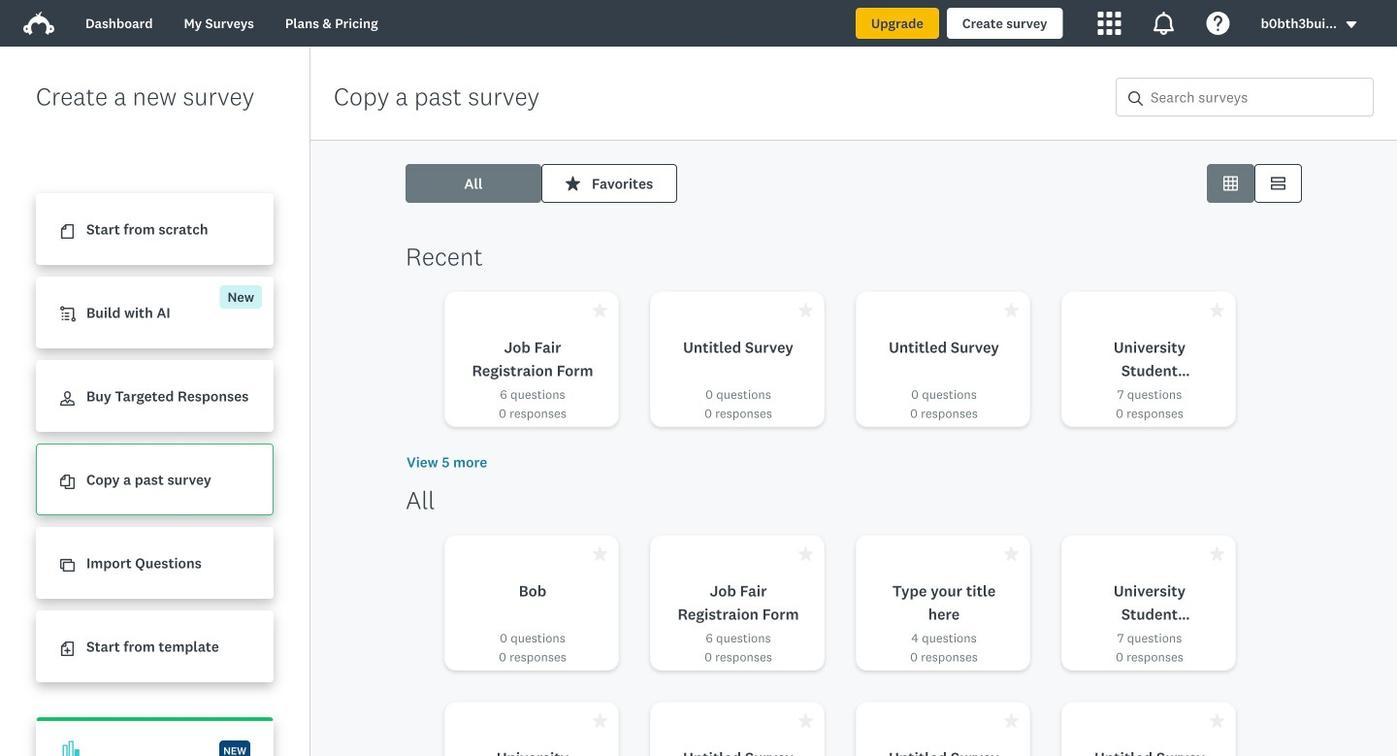 Task type: locate. For each thing, give the bounding box(es) containing it.
1 brand logo image from the top
[[23, 8, 54, 39]]

clone image
[[60, 558, 75, 573]]

search image
[[1129, 91, 1143, 106]]

textboxmultiple image
[[1271, 176, 1286, 191]]

starfilled image
[[566, 176, 580, 191], [799, 546, 813, 561], [1005, 546, 1019, 561], [1210, 713, 1225, 728]]

grid image
[[1224, 176, 1238, 191]]

notification center icon image
[[1153, 12, 1176, 35]]

starfilled image
[[593, 303, 608, 317], [799, 303, 813, 317], [1005, 303, 1019, 317], [1210, 303, 1225, 317], [593, 546, 608, 561], [1210, 546, 1225, 561], [593, 713, 608, 728], [799, 713, 813, 728], [1005, 713, 1019, 728]]

dropdown arrow icon image
[[1345, 18, 1359, 32], [1347, 21, 1357, 28]]

brand logo image
[[23, 8, 54, 39], [23, 12, 54, 35]]

products icon image
[[1098, 12, 1122, 35], [1098, 12, 1122, 35]]



Task type: describe. For each thing, give the bounding box(es) containing it.
help icon image
[[1207, 12, 1230, 35]]

document image
[[60, 224, 75, 239]]

documentclone image
[[60, 475, 75, 489]]

documentplus image
[[60, 642, 75, 656]]

2 brand logo image from the top
[[23, 12, 54, 35]]

Search surveys field
[[1143, 79, 1373, 115]]

user image
[[60, 391, 75, 406]]



Task type: vqa. For each thing, say whether or not it's contained in the screenshot.
radio
no



